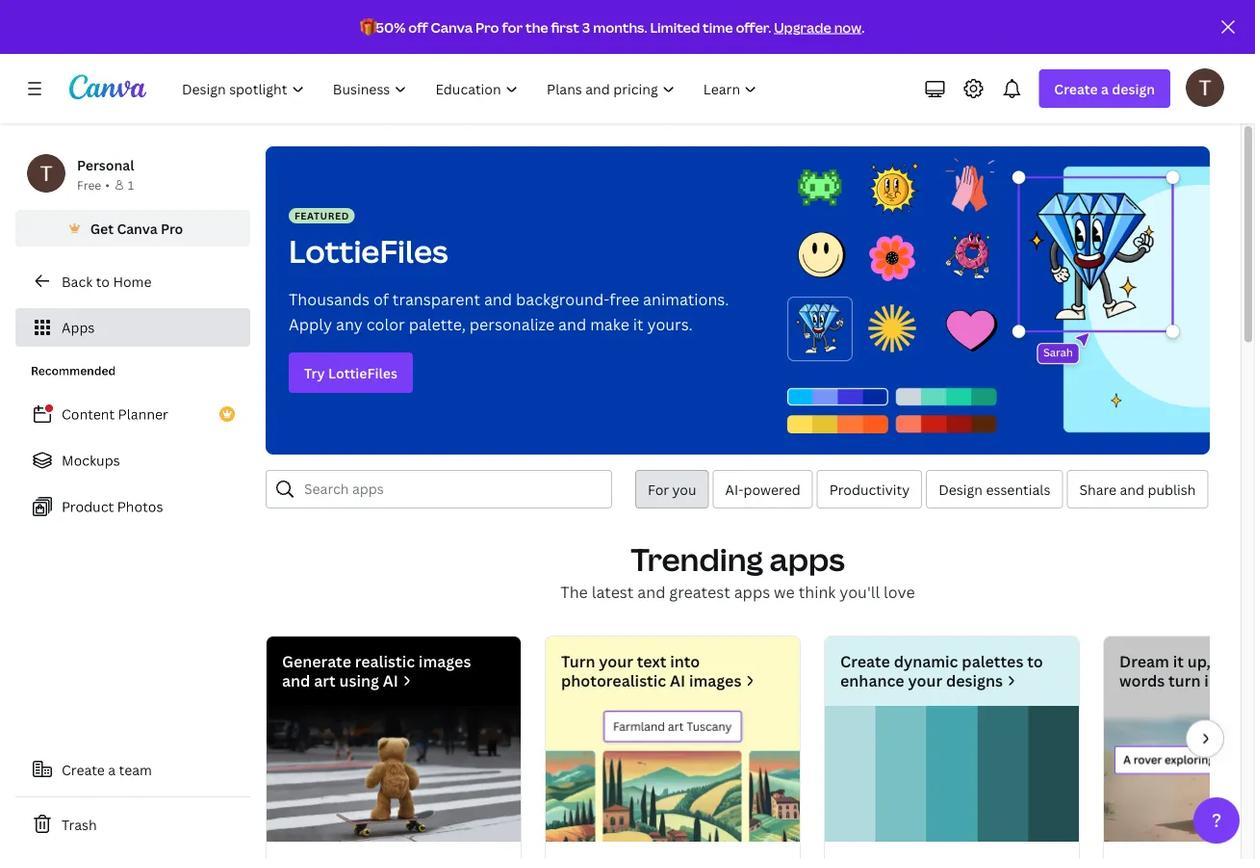 Task type: vqa. For each thing, say whether or not it's contained in the screenshot.
Story Books
no



Task type: locate. For each thing, give the bounding box(es) containing it.
your
[[599, 651, 634, 672], [909, 670, 943, 691]]

ai right text at bottom
[[670, 670, 686, 691]]

images right the realistic
[[419, 651, 471, 672]]

dream
[[1120, 651, 1170, 672]]

0 vertical spatial create
[[1055, 79, 1099, 98]]

images right text at bottom
[[690, 670, 742, 691]]

lottiefiles up of
[[289, 230, 448, 272]]

share
[[1080, 480, 1117, 498]]

get canva pro
[[90, 219, 183, 237]]

realistic
[[355, 651, 415, 672]]

and inside generate realistic images and art using ai
[[282, 670, 311, 691]]

essentials
[[987, 480, 1051, 498]]

dynamic
[[894, 651, 959, 672]]

productivity
[[830, 480, 910, 498]]

product photos
[[62, 497, 163, 516]]

0 vertical spatial canva
[[431, 18, 473, 36]]

1 vertical spatial canva
[[117, 219, 158, 237]]

lottiefiles inside button
[[328, 364, 398, 382]]

it left the "up," on the right bottom of the page
[[1174, 651, 1185, 672]]

create for create dynamic palettes to enhance your designs
[[841, 651, 891, 672]]

art
[[314, 670, 336, 691]]

a inside dropdown button
[[1102, 79, 1109, 98]]

generate realistic images and art using ai
[[282, 651, 471, 691]]

1 horizontal spatial it
[[1174, 651, 1185, 672]]

pro up back to home link
[[161, 219, 183, 237]]

publish
[[1148, 480, 1197, 498]]

your inside "turn your text into photorealistic ai images"
[[599, 651, 634, 672]]

a left design
[[1102, 79, 1109, 98]]

to right back
[[96, 272, 110, 290]]

generate realistic images and art using ai button
[[259, 636, 522, 859]]

animations.
[[643, 289, 729, 310]]

it inside dream it up, and se
[[1174, 651, 1185, 672]]

0 horizontal spatial a
[[108, 760, 116, 779]]

0 vertical spatial pro
[[476, 18, 499, 36]]

off
[[409, 18, 428, 36]]

list
[[15, 395, 250, 526]]

think
[[799, 582, 836, 602]]

apps
[[62, 318, 95, 337]]

lottiefiles right try
[[328, 364, 398, 382]]

and right the "latest"
[[638, 582, 666, 602]]

trash
[[62, 815, 97, 834]]

and left art
[[282, 670, 311, 691]]

a left team
[[108, 760, 116, 779]]

color
[[367, 314, 405, 335]]

dall·e image
[[267, 706, 521, 842]]

images inside generate realistic images and art using ai
[[419, 651, 471, 672]]

create for create a team
[[62, 760, 105, 779]]

it
[[633, 314, 644, 335], [1174, 651, 1185, 672]]

0 vertical spatial apps
[[770, 538, 845, 580]]

design essentials button
[[927, 470, 1064, 509]]

1 horizontal spatial create
[[841, 651, 891, 672]]

🎁
[[360, 18, 373, 36]]

thousands
[[289, 289, 370, 310]]

2 ai from the left
[[670, 670, 686, 691]]

create inside create dynamic palettes to enhance your designs
[[841, 651, 891, 672]]

share and publish
[[1080, 480, 1197, 498]]

apps link
[[15, 308, 250, 347]]

create a team
[[62, 760, 152, 779]]

shade image
[[825, 706, 1080, 842]]

imagen image
[[546, 706, 800, 842]]

it right make
[[633, 314, 644, 335]]

ai inside generate realistic images and art using ai
[[383, 670, 399, 691]]

1
[[128, 177, 134, 193]]

get
[[90, 219, 114, 237]]

0 vertical spatial to
[[96, 272, 110, 290]]

apps up think
[[770, 538, 845, 580]]

trash link
[[15, 805, 250, 844]]

0 horizontal spatial your
[[599, 651, 634, 672]]

yours.
[[648, 314, 693, 335]]

free •
[[77, 177, 110, 193]]

1 horizontal spatial images
[[690, 670, 742, 691]]

1 vertical spatial pro
[[161, 219, 183, 237]]

create dynamic palettes to enhance your designs
[[841, 651, 1044, 691]]

transparent
[[393, 289, 481, 310]]

0 horizontal spatial ai
[[383, 670, 399, 691]]

1 horizontal spatial canva
[[431, 18, 473, 36]]

1 vertical spatial it
[[1174, 651, 1185, 672]]

and right share
[[1121, 480, 1145, 498]]

thousands of transparent and background-free animations. apply any color palette, personalize and make it yours.
[[289, 289, 729, 335]]

and left se
[[1215, 651, 1244, 672]]

design
[[939, 480, 983, 498]]

turn your text into photorealistic ai images
[[561, 651, 742, 691]]

try
[[304, 364, 325, 382]]

1 ai from the left
[[383, 670, 399, 691]]

pro left for
[[476, 18, 499, 36]]

it inside thousands of transparent and background-free animations. apply any color palette, personalize and make it yours.
[[633, 314, 644, 335]]

your left designs
[[909, 670, 943, 691]]

recommended
[[31, 363, 116, 379]]

canva right get
[[117, 219, 158, 237]]

se
[[1247, 651, 1256, 672]]

1 vertical spatial to
[[1028, 651, 1044, 672]]

images inside "turn your text into photorealistic ai images"
[[690, 670, 742, 691]]

content
[[62, 405, 115, 423]]

design essentials
[[939, 480, 1051, 498]]

content planner link
[[15, 395, 250, 433]]

and
[[484, 289, 512, 310], [559, 314, 587, 335], [1121, 480, 1145, 498], [638, 582, 666, 602], [1215, 651, 1244, 672], [282, 670, 311, 691]]

2 horizontal spatial create
[[1055, 79, 1099, 98]]

designs
[[947, 670, 1004, 691]]

a preview image of the app named "lottiefiles" showing multiple animations with different color palettes image
[[782, 146, 1256, 455]]

1 horizontal spatial your
[[909, 670, 943, 691]]

0 horizontal spatial canva
[[117, 219, 158, 237]]

1 vertical spatial create
[[841, 651, 891, 672]]

first
[[551, 18, 580, 36]]

0 vertical spatial lottiefiles
[[289, 230, 448, 272]]

ai inside "turn your text into photorealistic ai images"
[[670, 670, 686, 691]]

to right palettes
[[1028, 651, 1044, 672]]

create left dynamic
[[841, 651, 891, 672]]

0 horizontal spatial pro
[[161, 219, 183, 237]]

1 vertical spatial lottiefiles
[[328, 364, 398, 382]]

create left design
[[1055, 79, 1099, 98]]

to
[[96, 272, 110, 290], [1028, 651, 1044, 672]]

2 vertical spatial create
[[62, 760, 105, 779]]

0 vertical spatial it
[[633, 314, 644, 335]]

1 vertical spatial a
[[108, 760, 116, 779]]

upgrade now button
[[775, 18, 862, 36]]

create left team
[[62, 760, 105, 779]]

create inside dropdown button
[[1055, 79, 1099, 98]]

0 horizontal spatial it
[[633, 314, 644, 335]]

ai right using
[[383, 670, 399, 691]]

canva right off
[[431, 18, 473, 36]]

canva
[[431, 18, 473, 36], [117, 219, 158, 237]]

apps left we
[[735, 582, 771, 602]]

planner
[[118, 405, 168, 423]]

images
[[419, 651, 471, 672], [690, 670, 742, 691]]

1 vertical spatial apps
[[735, 582, 771, 602]]

Input field to search for apps search field
[[304, 471, 600, 508]]

3
[[583, 18, 591, 36]]

your left text at bottom
[[599, 651, 634, 672]]

a inside button
[[108, 760, 116, 779]]

1 horizontal spatial a
[[1102, 79, 1109, 98]]

1 horizontal spatial to
[[1028, 651, 1044, 672]]

0 horizontal spatial images
[[419, 651, 471, 672]]

upgrade
[[775, 18, 832, 36]]

and up personalize
[[484, 289, 512, 310]]

a
[[1102, 79, 1109, 98], [108, 760, 116, 779]]

🎁 50% off canva pro for the first 3 months. limited time offer. upgrade now .
[[360, 18, 865, 36]]

try lottiefiles
[[304, 364, 398, 382]]

greatest
[[670, 582, 731, 602]]

0 vertical spatial a
[[1102, 79, 1109, 98]]

now
[[835, 18, 862, 36]]

lottiefiles
[[289, 230, 448, 272], [328, 364, 398, 382]]

product
[[62, 497, 114, 516]]

1 horizontal spatial ai
[[670, 670, 686, 691]]

pro inside button
[[161, 219, 183, 237]]

0 horizontal spatial create
[[62, 760, 105, 779]]



Task type: describe. For each thing, give the bounding box(es) containing it.
generate
[[282, 651, 351, 672]]

50%
[[376, 18, 406, 36]]

a for team
[[108, 760, 116, 779]]

the
[[526, 18, 549, 36]]

try lottiefiles button
[[289, 353, 413, 393]]

for you
[[648, 480, 697, 498]]

make
[[591, 314, 630, 335]]

1 horizontal spatial pro
[[476, 18, 499, 36]]

free
[[77, 177, 101, 193]]

to inside create dynamic palettes to enhance your designs
[[1028, 651, 1044, 672]]

into
[[670, 651, 700, 672]]

terry turtle image
[[1187, 68, 1225, 107]]

dream it up, and se button
[[1097, 636, 1256, 859]]

create a design button
[[1040, 69, 1171, 108]]

palette,
[[409, 314, 466, 335]]

background-
[[516, 289, 610, 310]]

create for create a design
[[1055, 79, 1099, 98]]

we
[[774, 582, 795, 602]]

top level navigation element
[[170, 69, 774, 108]]

product photos link
[[15, 487, 250, 526]]

powered
[[744, 480, 801, 498]]

your inside create dynamic palettes to enhance your designs
[[909, 670, 943, 691]]

create dynamic palettes to enhance your designs button
[[818, 636, 1081, 859]]

apply
[[289, 314, 332, 335]]

list containing content planner
[[15, 395, 250, 526]]

palettes
[[962, 651, 1024, 672]]

lottiefiles for try lottiefiles
[[328, 364, 398, 382]]

using
[[340, 670, 379, 691]]

and inside dream it up, and se
[[1215, 651, 1244, 672]]

latest
[[592, 582, 634, 602]]

limited
[[651, 18, 700, 36]]

personal
[[77, 156, 134, 174]]

for you button
[[636, 470, 709, 509]]

mockups link
[[15, 441, 250, 480]]

get canva pro button
[[15, 210, 250, 247]]

design
[[1113, 79, 1156, 98]]

for
[[648, 480, 669, 498]]

of
[[374, 289, 389, 310]]

photos
[[117, 497, 163, 516]]

trending
[[631, 538, 764, 580]]

for
[[502, 18, 523, 36]]

dream it up, and se
[[1120, 651, 1256, 691]]

create a team button
[[15, 750, 250, 789]]

magic media image
[[1105, 706, 1256, 842]]

love
[[884, 582, 916, 602]]

0 horizontal spatial to
[[96, 272, 110, 290]]

offer.
[[736, 18, 772, 36]]

share and publish button
[[1068, 470, 1209, 509]]

team
[[119, 760, 152, 779]]

content planner
[[62, 405, 168, 423]]

•
[[105, 177, 110, 193]]

you'll
[[840, 582, 880, 602]]

free
[[610, 289, 640, 310]]

canva inside get canva pro button
[[117, 219, 158, 237]]

personalize
[[470, 314, 555, 335]]

back to home link
[[15, 262, 250, 300]]

you
[[673, 480, 697, 498]]

a for design
[[1102, 79, 1109, 98]]

featured lottiefiles
[[289, 209, 448, 272]]

any
[[336, 314, 363, 335]]

back to home
[[62, 272, 152, 290]]

up,
[[1188, 651, 1212, 672]]

mockups
[[62, 451, 120, 470]]

enhance
[[841, 670, 905, 691]]

featured
[[295, 209, 350, 222]]

and inside trending apps the latest and greatest apps we think you'll love
[[638, 582, 666, 602]]

months.
[[593, 18, 648, 36]]

ai-powered button
[[713, 470, 814, 509]]

back
[[62, 272, 93, 290]]

and down background-
[[559, 314, 587, 335]]

create a design
[[1055, 79, 1156, 98]]

turn
[[561, 651, 596, 672]]

trending apps the latest and greatest apps we think you'll love
[[561, 538, 916, 602]]

ai-powered
[[726, 480, 801, 498]]

text
[[637, 651, 667, 672]]

lottiefiles for featured lottiefiles
[[289, 230, 448, 272]]

productivity button
[[817, 470, 923, 509]]

.
[[862, 18, 865, 36]]



